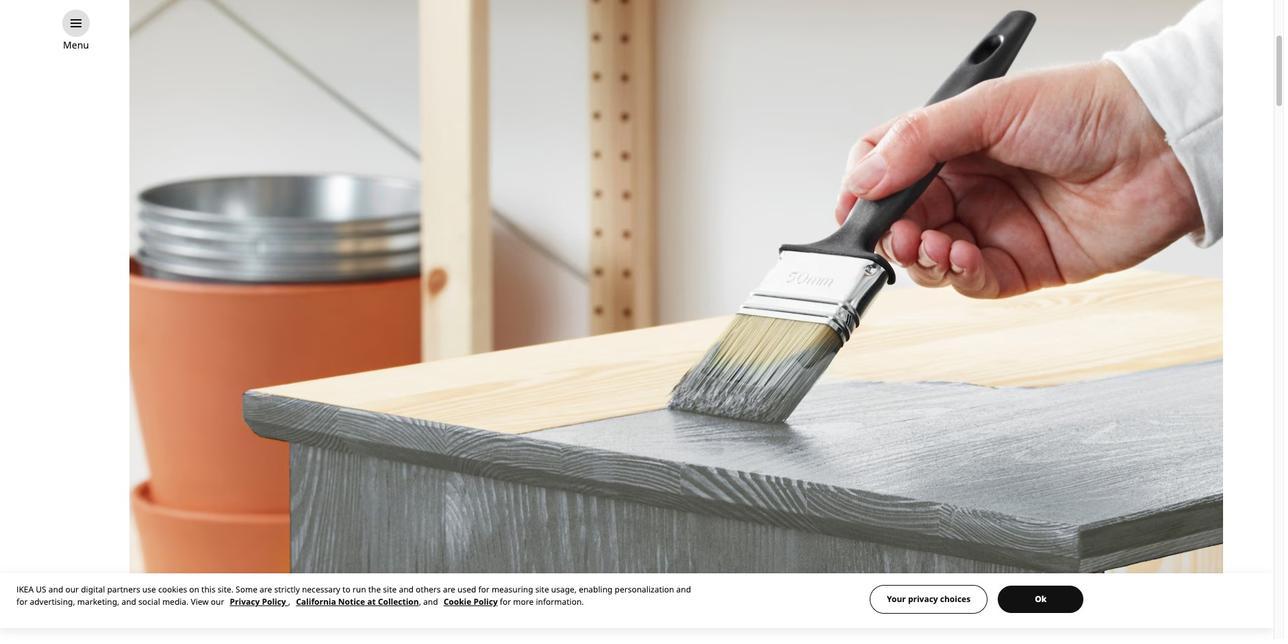 Task type: locate. For each thing, give the bounding box(es) containing it.
some
[[236, 584, 257, 596]]

1 site from the left
[[383, 584, 397, 596]]

,
[[288, 596, 290, 608], [419, 596, 421, 608]]

ok button
[[998, 586, 1084, 614]]

0 horizontal spatial policy
[[262, 596, 286, 608]]

1 horizontal spatial policy
[[474, 596, 498, 608]]

menu
[[63, 38, 89, 51]]

1 horizontal spatial for
[[478, 584, 489, 596]]

and up advertising,
[[48, 584, 63, 596]]

are up privacy policy link
[[260, 584, 272, 596]]

0 horizontal spatial are
[[260, 584, 272, 596]]

your privacy choices
[[887, 594, 970, 605]]

are
[[260, 584, 272, 596], [443, 584, 455, 596]]

1 vertical spatial our
[[211, 596, 224, 608]]

and down others in the left of the page
[[423, 596, 438, 608]]

strictly
[[274, 584, 300, 596]]

are up cookie
[[443, 584, 455, 596]]

1 horizontal spatial site
[[535, 584, 549, 596]]

1 horizontal spatial ,
[[419, 596, 421, 608]]

privacy
[[908, 594, 938, 605]]

1 horizontal spatial are
[[443, 584, 455, 596]]

advertising,
[[30, 596, 75, 608]]

social
[[138, 596, 160, 608]]

policy down strictly at the bottom of page
[[262, 596, 286, 608]]

1 , from the left
[[288, 596, 290, 608]]

california
[[296, 596, 336, 608]]

ikea us and our digital partners use cookies on this site. some are strictly necessary to run the site and others are used for measuring site usage, enabling personalization and for advertising, marketing, and social media. view our
[[16, 584, 691, 608]]

measuring
[[492, 584, 533, 596]]

site
[[383, 584, 397, 596], [535, 584, 549, 596]]

2 are from the left
[[443, 584, 455, 596]]

others
[[416, 584, 441, 596]]

for down ikea
[[16, 596, 28, 608]]

ok
[[1035, 594, 1047, 605]]

site up collection
[[383, 584, 397, 596]]

necessary
[[302, 584, 340, 596]]

0 horizontal spatial our
[[65, 584, 79, 596]]

1 policy from the left
[[262, 596, 286, 608]]

for down measuring
[[500, 596, 511, 608]]

2 site from the left
[[535, 584, 549, 596]]

privacy policy link
[[230, 596, 288, 608]]

0 horizontal spatial ,
[[288, 596, 290, 608]]

notice
[[338, 596, 365, 608]]

0 vertical spatial our
[[65, 584, 79, 596]]

site up information.
[[535, 584, 549, 596]]

menu button
[[63, 38, 89, 53]]

0 horizontal spatial site
[[383, 584, 397, 596]]

and
[[48, 584, 63, 596], [399, 584, 414, 596], [676, 584, 691, 596], [122, 596, 136, 608], [423, 596, 438, 608]]

policy down "used"
[[474, 596, 498, 608]]

policy
[[262, 596, 286, 608], [474, 596, 498, 608]]

our
[[65, 584, 79, 596], [211, 596, 224, 608]]

california notice at collection link
[[296, 596, 419, 608]]

, down strictly at the bottom of page
[[288, 596, 290, 608]]

site.
[[218, 584, 233, 596]]

privacy
[[230, 596, 260, 608]]

, down others in the left of the page
[[419, 596, 421, 608]]

cookies
[[158, 584, 187, 596]]

our down site.
[[211, 596, 224, 608]]

to
[[342, 584, 350, 596]]

our left digital
[[65, 584, 79, 596]]

for right "used"
[[478, 584, 489, 596]]

for
[[478, 584, 489, 596], [16, 596, 28, 608], [500, 596, 511, 608]]

ikea
[[16, 584, 34, 596]]

cookie
[[444, 596, 471, 608]]



Task type: describe. For each thing, give the bounding box(es) containing it.
enabling
[[579, 584, 613, 596]]

usage,
[[551, 584, 577, 596]]

1 are from the left
[[260, 584, 272, 596]]

privacy policy , california notice at collection , and cookie policy for more information.
[[230, 596, 584, 608]]

personalization
[[615, 584, 674, 596]]

marketing,
[[77, 596, 119, 608]]

this
[[201, 584, 216, 596]]

2 policy from the left
[[474, 596, 498, 608]]

more
[[513, 596, 534, 608]]

view
[[191, 596, 209, 608]]

use
[[142, 584, 156, 596]]

a person's hand holds a paintbrush and applies gray paint to the top surface of a piece of untreated pine furniture. image
[[129, 0, 1223, 612]]

us
[[36, 584, 46, 596]]

1 horizontal spatial our
[[211, 596, 224, 608]]

and up the privacy policy , california notice at collection , and cookie policy for more information.
[[399, 584, 414, 596]]

0 horizontal spatial for
[[16, 596, 28, 608]]

your privacy choices button
[[870, 586, 988, 614]]

choices
[[940, 594, 970, 605]]

digital
[[81, 584, 105, 596]]

and right personalization
[[676, 584, 691, 596]]

on
[[189, 584, 199, 596]]

partners
[[107, 584, 140, 596]]

cookie policy link
[[444, 596, 498, 608]]

media.
[[162, 596, 189, 608]]

at
[[367, 596, 376, 608]]

and down 'partners'
[[122, 596, 136, 608]]

information.
[[536, 596, 584, 608]]

used
[[457, 584, 476, 596]]

the
[[368, 584, 381, 596]]

your
[[887, 594, 906, 605]]

2 , from the left
[[419, 596, 421, 608]]

run
[[353, 584, 366, 596]]

2 horizontal spatial for
[[500, 596, 511, 608]]

collection
[[378, 596, 419, 608]]



Task type: vqa. For each thing, say whether or not it's contained in the screenshot.
advertising,
yes



